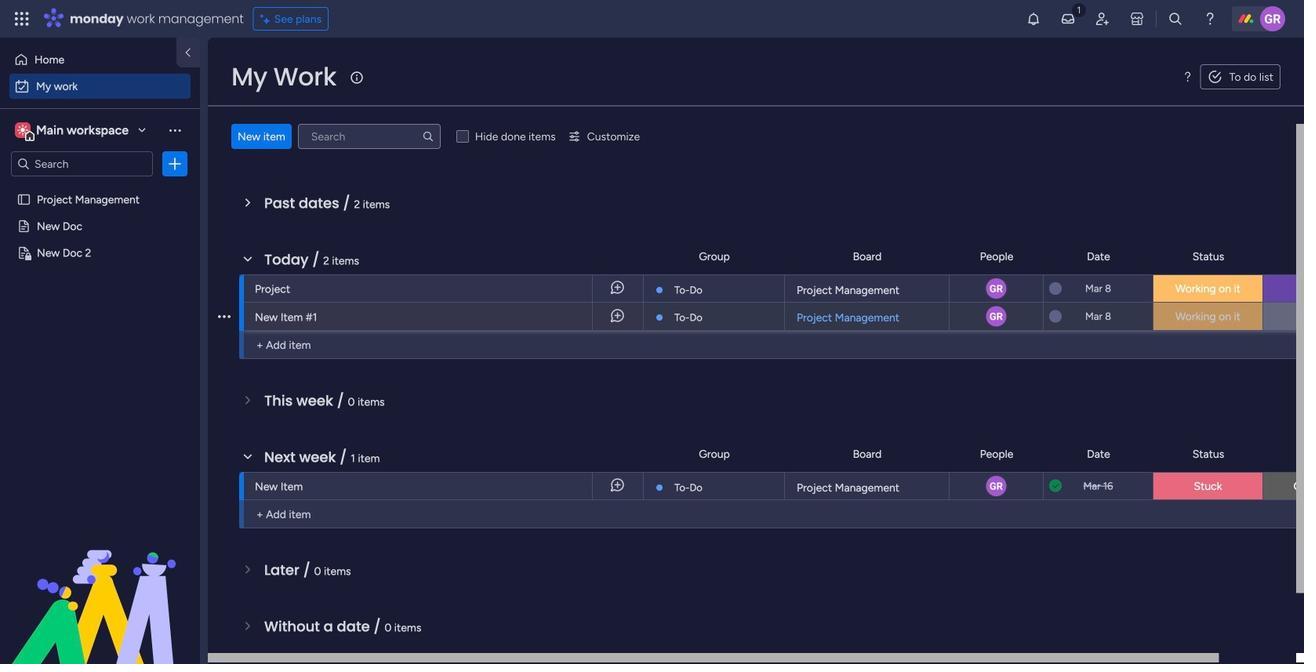 Task type: vqa. For each thing, say whether or not it's contained in the screenshot.
Menu icon
yes



Task type: describe. For each thing, give the bounding box(es) containing it.
public board image
[[16, 192, 31, 207]]

select product image
[[14, 11, 30, 27]]

monday marketplace image
[[1129, 11, 1145, 27]]

Search in workspace field
[[33, 155, 131, 173]]

lottie animation element
[[0, 506, 200, 664]]

workspace image
[[15, 122, 31, 139]]

invite members image
[[1095, 11, 1110, 27]]

2 vertical spatial greg robinson image
[[985, 474, 1008, 498]]

Filter dashboard by text search field
[[298, 124, 441, 149]]

workspace image
[[17, 122, 28, 139]]

help image
[[1202, 11, 1218, 27]]

v2 done deadline image
[[1049, 479, 1062, 494]]

notifications image
[[1026, 11, 1041, 27]]

update feed image
[[1060, 11, 1076, 27]]

1 image
[[1072, 1, 1086, 18]]



Task type: locate. For each thing, give the bounding box(es) containing it.
workspace selection element
[[15, 121, 131, 141]]

list box
[[0, 183, 200, 478]]

greg robinson image up greg robinson icon
[[985, 277, 1008, 300]]

public board image
[[16, 219, 31, 234]]

greg robinson image right help icon
[[1260, 6, 1285, 31]]

0 vertical spatial option
[[9, 47, 167, 72]]

2 vertical spatial option
[[0, 185, 200, 189]]

lottie animation image
[[0, 506, 200, 664]]

greg robinson image left v2 done deadline icon
[[985, 474, 1008, 498]]

1 vertical spatial greg robinson image
[[985, 277, 1008, 300]]

greg robinson image
[[985, 305, 1008, 328]]

greg robinson image
[[1260, 6, 1285, 31], [985, 277, 1008, 300], [985, 474, 1008, 498]]

1 vertical spatial option
[[9, 74, 191, 99]]

options image
[[167, 156, 183, 172]]

options image
[[218, 297, 231, 336]]

search everything image
[[1168, 11, 1183, 27]]

menu image
[[1182, 71, 1194, 83]]

None search field
[[298, 124, 441, 149]]

see plans image
[[260, 10, 274, 28]]

workspace options image
[[167, 122, 183, 138]]

0 vertical spatial greg robinson image
[[1260, 6, 1285, 31]]

option
[[9, 47, 167, 72], [9, 74, 191, 99], [0, 185, 200, 189]]

private board image
[[16, 245, 31, 260]]

search image
[[422, 130, 434, 143]]



